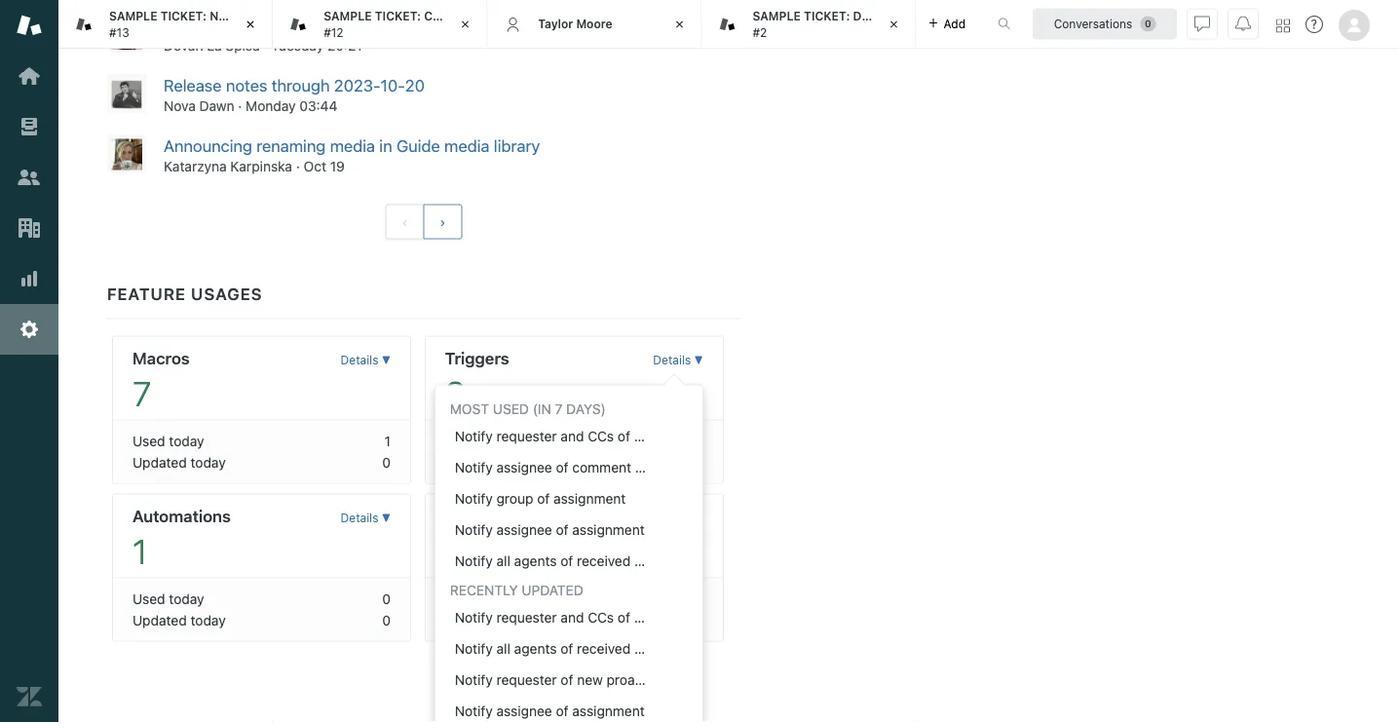 Task type: vqa. For each thing, say whether or not it's contained in the screenshot.
your inside the Real-time and ongoing customer conversations are seamless when you add Zendesk to your website. After setup, furthe
no



Task type: describe. For each thing, give the bounding box(es) containing it.
used today for 7
[[133, 433, 204, 449]]

la
[[207, 38, 222, 54]]

get started image
[[17, 63, 42, 89]]

recently updated
[[450, 582, 584, 598]]

add button
[[917, 0, 977, 48]]

katarzyna karpinska
[[164, 158, 292, 174]]

notify for notify requester and ccs of comment update link
[[455, 428, 493, 444]]

2 all from the top
[[497, 641, 511, 657]]

▼ for triggers
[[694, 354, 703, 367]]

19
[[330, 158, 345, 174]]

updated for 11
[[445, 612, 499, 628]]

taylor moore tab
[[488, 0, 702, 49]]

order
[[467, 9, 498, 23]]

2 media from the left
[[444, 136, 490, 156]]

updated today for 7
[[133, 454, 226, 471]]

get help image
[[1306, 16, 1323, 33]]

of right the "group"
[[537, 491, 550, 507]]

#2
[[753, 25, 767, 39]]

taylor moore
[[538, 17, 613, 30]]

notifications image
[[1236, 16, 1251, 32]]

views 11
[[445, 506, 491, 571]]

0 for 7
[[382, 454, 391, 471]]

ccs for received
[[588, 609, 614, 626]]

macros
[[133, 348, 190, 368]]

7 notify from the top
[[455, 641, 493, 657]]

used
[[493, 401, 529, 417]]

of up notify group of assignment link
[[556, 459, 569, 475]]

ticket: for damaged
[[804, 9, 850, 23]]

of up notify requester of new proactive ticket link
[[561, 641, 573, 657]]

most
[[450, 401, 489, 417]]

assignment for notify group of assignment link
[[554, 491, 626, 507]]

notify requester and ccs of comment update
[[455, 428, 741, 444]]

updated today for 1
[[133, 612, 226, 628]]

devan
[[164, 38, 203, 54]]

received for 2nd notify all agents of received request link from the top
[[577, 641, 631, 657]]

2 notify all agents of received request from the top
[[455, 641, 682, 657]]

devan la spisa
[[164, 38, 260, 54]]

conversations
[[1054, 17, 1133, 31]]

1 vertical spatial 1
[[697, 454, 703, 471]]

6
[[695, 433, 703, 449]]

assignment for 1st notify assignee of assignment link
[[572, 522, 645, 538]]

20
[[405, 76, 425, 95]]

0 vertical spatial update
[[697, 428, 741, 444]]

renaming
[[256, 136, 326, 156]]

5 notify from the top
[[455, 553, 493, 569]]

add
[[944, 17, 966, 31]]

monday
[[246, 98, 296, 114]]

tab containing sample ticket: damaged product
[[702, 0, 956, 49]]

admin image
[[17, 317, 42, 342]]

2 assignee from the top
[[497, 522, 552, 538]]

sample ticket: damaged product #2
[[753, 9, 956, 39]]

used today for triggers
[[445, 433, 517, 449]]

2 notify assignee of assignment link from the top
[[435, 696, 702, 722]]

of up updated
[[561, 553, 573, 569]]

updated for 7
[[133, 454, 187, 471]]

notify for notify group of assignment link
[[455, 491, 493, 507]]

cancel
[[424, 9, 464, 23]]

button displays agent's chat status as invisible. image
[[1195, 16, 1210, 32]]

10-
[[381, 76, 405, 95]]

#12
[[324, 25, 344, 39]]

announcing renaming media in guide media library
[[164, 136, 540, 156]]

nova
[[164, 98, 196, 114]]

details ▼ for triggers
[[653, 354, 703, 367]]

7 inside macros 7
[[133, 373, 151, 414]]

requester for notify requester and ccs of comment update
[[497, 428, 557, 444]]

days)
[[566, 401, 606, 417]]

▼ for 7
[[382, 354, 391, 367]]

views image
[[17, 114, 42, 139]]

sample for #12
[[324, 9, 372, 23]]

oct
[[304, 158, 326, 174]]

taylor
[[538, 17, 573, 30]]

tabs tab list
[[58, 0, 977, 49]]

›
[[440, 214, 446, 230]]

1 vertical spatial update
[[635, 459, 679, 475]]

0 vertical spatial comment
[[634, 428, 693, 444]]

notify requester and ccs of received request
[[455, 609, 739, 626]]

1 notify all agents of received request from the top
[[455, 553, 682, 569]]

zendesk support image
[[17, 13, 42, 38]]

announcing
[[164, 136, 252, 156]]

details ▼ for 7
[[341, 354, 391, 367]]

main element
[[0, 0, 58, 722]]

requester for notify requester of new proactive ticket
[[497, 672, 557, 688]]

1 notify all agents of received request link from the top
[[435, 546, 702, 577]]

updated today for 11
[[445, 612, 538, 628]]

#13
[[109, 25, 129, 39]]

notify assignee of comment update link
[[435, 452, 702, 483]]

1 assignee from the top
[[497, 459, 552, 475]]

tuesday
[[271, 38, 324, 54]]

request inside notify requester and ccs of received request link
[[692, 609, 739, 626]]

(in
[[533, 401, 551, 417]]

dawn
[[199, 98, 234, 114]]

usages
[[191, 284, 263, 303]]

agents for 2nd notify all agents of received request link from the top
[[514, 641, 557, 657]]

notify for 1st notify assignee of assignment link
[[455, 522, 493, 538]]

‹ button
[[385, 205, 425, 240]]

1 notify assignee of assignment from the top
[[455, 522, 645, 538]]

1 all from the top
[[497, 553, 511, 569]]

and for received
[[561, 609, 584, 626]]

notify for notify assignee of comment update link
[[455, 459, 493, 475]]

automations 1
[[133, 506, 231, 571]]

product
[[911, 9, 956, 23]]

2 notify all agents of received request link from the top
[[435, 633, 702, 665]]

nova dawn
[[164, 98, 234, 114]]

most used (in 7 days)
[[450, 401, 606, 417]]

zendesk products image
[[1277, 19, 1290, 33]]

macros 7
[[133, 348, 190, 414]]

notify requester of new proactive ticket
[[455, 672, 704, 688]]



Task type: locate. For each thing, give the bounding box(es) containing it.
0 vertical spatial notify assignee of assignment link
[[435, 514, 702, 546]]

1 horizontal spatial ticket:
[[804, 9, 850, 23]]

0 horizontal spatial 7
[[133, 373, 151, 414]]

2 horizontal spatial close image
[[884, 15, 904, 34]]

and down updated
[[561, 609, 584, 626]]

ccs
[[588, 428, 614, 444], [588, 609, 614, 626]]

details ▼
[[341, 354, 391, 367], [653, 354, 703, 367], [341, 511, 391, 525]]

feature usages
[[107, 284, 263, 303]]

notify assignee of assignment down notify group of assignment
[[455, 522, 645, 538]]

0 horizontal spatial 1
[[133, 531, 147, 571]]

1 and from the top
[[561, 428, 584, 444]]

tab
[[273, 0, 498, 49], [702, 0, 956, 49]]

1 vertical spatial notify all agents of received request link
[[435, 633, 702, 665]]

1 horizontal spatial tab
[[702, 0, 956, 49]]

2 vertical spatial request
[[634, 641, 682, 657]]

damaged
[[853, 9, 908, 23]]

1 vertical spatial request
[[692, 609, 739, 626]]

2 notify assignee of assignment from the top
[[455, 703, 645, 719]]

11
[[445, 531, 475, 571]]

‹
[[402, 214, 408, 230]]

1 vertical spatial ccs
[[588, 609, 614, 626]]

20:21
[[327, 38, 362, 54]]

1 close image from the left
[[455, 15, 475, 34]]

0 horizontal spatial ticket:
[[375, 9, 421, 23]]

notify assignee of comment update
[[455, 459, 679, 475]]

0 vertical spatial request
[[634, 553, 682, 569]]

0 vertical spatial notify all agents of received request link
[[435, 546, 702, 577]]

1 horizontal spatial close image
[[670, 15, 689, 34]]

used for 7
[[133, 433, 165, 449]]

assignment down notify assignee of comment update link
[[554, 491, 626, 507]]

of up proactive
[[618, 609, 630, 626]]

ticket:
[[375, 9, 421, 23], [804, 9, 850, 23]]

0 horizontal spatial sample
[[324, 9, 372, 23]]

2 close image from the left
[[670, 15, 689, 34]]

updated today down automations 1
[[133, 612, 226, 628]]

close image for sample ticket: damaged product
[[884, 15, 904, 34]]

1 inside automations 1
[[133, 531, 147, 571]]

requester down most used (in 7 days)
[[497, 428, 557, 444]]

4 notify from the top
[[455, 522, 493, 538]]

2 sample from the left
[[753, 9, 801, 23]]

7
[[133, 373, 151, 414], [555, 401, 563, 417]]

received down notify requester and ccs of received request
[[577, 641, 631, 657]]

notify requester of new proactive ticket link
[[435, 665, 704, 696]]

1 vertical spatial notify all agents of received request
[[455, 641, 682, 657]]

request down ▼ link
[[634, 553, 682, 569]]

0 horizontal spatial media
[[330, 136, 375, 156]]

details for 7
[[341, 354, 379, 367]]

notify all agents of received request
[[455, 553, 682, 569], [455, 641, 682, 657]]

agents for 2nd notify all agents of received request link from the bottom of the page
[[514, 553, 557, 569]]

sample for #2
[[753, 9, 801, 23]]

› button
[[423, 205, 462, 240]]

release
[[164, 76, 222, 95]]

1 vertical spatial comment
[[572, 459, 632, 475]]

2023-
[[334, 76, 381, 95]]

media right guide
[[444, 136, 490, 156]]

tab containing sample ticket: cancel order
[[273, 0, 498, 49]]

updated
[[522, 582, 584, 598]]

1 vertical spatial received
[[634, 609, 688, 626]]

notify requester and ccs of comment update link
[[435, 421, 741, 452]]

ticket: left cancel
[[375, 9, 421, 23]]

used down automations 1
[[133, 591, 165, 607]]

updated today up automations
[[133, 454, 226, 471]]

used today for 1
[[133, 591, 204, 607]]

in
[[379, 136, 392, 156]]

library
[[494, 136, 540, 156]]

2 vertical spatial assignment
[[572, 703, 645, 719]]

comment left 6
[[634, 428, 693, 444]]

6 notify from the top
[[455, 609, 493, 626]]

assignment down notify group of assignment link
[[572, 522, 645, 538]]

sample inside sample ticket: cancel order #12
[[324, 9, 372, 23]]

updated
[[133, 454, 187, 471], [445, 454, 499, 471], [133, 612, 187, 628], [445, 612, 499, 628]]

assignee up the "group"
[[497, 459, 552, 475]]

proactive
[[607, 672, 665, 688]]

all down recently updated
[[497, 641, 511, 657]]

0 vertical spatial all
[[497, 553, 511, 569]]

8
[[445, 373, 466, 414]]

assignment for 2nd notify assignee of assignment link from the top
[[572, 703, 645, 719]]

new
[[577, 672, 603, 688]]

notify requester and ccs of received request link
[[435, 602, 739, 633]]

notify for notify requester of new proactive ticket link
[[455, 672, 493, 688]]

of down notify group of assignment link
[[556, 522, 569, 538]]

received for 2nd notify all agents of received request link from the bottom of the page
[[577, 553, 631, 569]]

3 requester from the top
[[497, 672, 557, 688]]

ticket: left damaged on the right of the page
[[804, 9, 850, 23]]

agents up updated
[[514, 553, 557, 569]]

2 vertical spatial requester
[[497, 672, 557, 688]]

0 vertical spatial notify all agents of received request
[[455, 553, 682, 569]]

triggers 8
[[445, 348, 509, 414]]

1 horizontal spatial media
[[444, 136, 490, 156]]

zendesk image
[[17, 684, 42, 709]]

1 ticket: from the left
[[375, 9, 421, 23]]

1 vertical spatial requester
[[497, 609, 557, 626]]

0 vertical spatial notify assignee of assignment
[[455, 522, 645, 538]]

moore
[[576, 17, 613, 30]]

3 notify from the top
[[455, 491, 493, 507]]

1 horizontal spatial 1
[[385, 433, 391, 449]]

notify all agents of received request link
[[435, 546, 702, 577], [435, 633, 702, 665]]

of down notify requester of new proactive ticket link
[[556, 703, 569, 719]]

of up notify assignee of comment update link
[[618, 428, 630, 444]]

monday 03:44
[[246, 98, 338, 114]]

used for triggers
[[445, 433, 478, 449]]

used
[[133, 433, 165, 449], [445, 433, 478, 449], [133, 591, 165, 607]]

agents
[[514, 553, 557, 569], [514, 641, 557, 657]]

conversations button
[[1033, 8, 1177, 39]]

2 vertical spatial 1
[[133, 531, 147, 571]]

3 assignee from the top
[[497, 703, 552, 719]]

media
[[330, 136, 375, 156], [444, 136, 490, 156]]

updated down the recently
[[445, 612, 499, 628]]

assignee down the "group"
[[497, 522, 552, 538]]

▼ link
[[653, 500, 703, 537]]

used today down macros 7 at the left
[[133, 433, 204, 449]]

notify
[[455, 428, 493, 444], [455, 459, 493, 475], [455, 491, 493, 507], [455, 522, 493, 538], [455, 553, 493, 569], [455, 609, 493, 626], [455, 641, 493, 657], [455, 672, 493, 688], [455, 703, 493, 719]]

1 vertical spatial notify assignee of assignment link
[[435, 696, 702, 722]]

1 horizontal spatial update
[[697, 428, 741, 444]]

today
[[169, 433, 204, 449], [482, 433, 517, 449], [191, 454, 226, 471], [503, 454, 538, 471], [169, 591, 204, 607], [191, 612, 226, 628], [503, 612, 538, 628]]

customers image
[[17, 165, 42, 190]]

assignment
[[554, 491, 626, 507], [572, 522, 645, 538], [572, 703, 645, 719]]

updated today down the recently
[[445, 612, 538, 628]]

used today down most
[[445, 433, 517, 449]]

9 notify from the top
[[455, 703, 493, 719]]

comment down notify requester and ccs of comment update
[[572, 459, 632, 475]]

close image inside taylor moore tab
[[670, 15, 689, 34]]

request for 2nd notify all agents of received request link from the top
[[634, 641, 682, 657]]

1 horizontal spatial sample
[[753, 9, 801, 23]]

of left new
[[561, 672, 573, 688]]

assignee
[[497, 459, 552, 475], [497, 522, 552, 538], [497, 703, 552, 719]]

media up the 19
[[330, 136, 375, 156]]

request
[[634, 553, 682, 569], [692, 609, 739, 626], [634, 641, 682, 657]]

and down days)
[[561, 428, 584, 444]]

0 horizontal spatial tab
[[273, 0, 498, 49]]

1 horizontal spatial 7
[[555, 401, 563, 417]]

ticket: inside sample ticket: damaged product #2
[[804, 9, 850, 23]]

views
[[445, 506, 491, 526]]

close image for sample ticket: cancel order
[[455, 15, 475, 34]]

requester down recently updated
[[497, 609, 557, 626]]

0 horizontal spatial close image
[[455, 15, 475, 34]]

notify for 2nd notify assignee of assignment link from the top
[[455, 703, 493, 719]]

1 vertical spatial all
[[497, 641, 511, 657]]

request for 2nd notify all agents of received request link from the bottom of the page
[[634, 553, 682, 569]]

2 ticket: from the left
[[804, 9, 850, 23]]

comment
[[634, 428, 693, 444], [572, 459, 632, 475]]

0 vertical spatial requester
[[497, 428, 557, 444]]

received up proactive
[[634, 609, 688, 626]]

requester
[[497, 428, 557, 444], [497, 609, 557, 626], [497, 672, 557, 688]]

sample
[[324, 9, 372, 23], [753, 9, 801, 23]]

details ▼ for 1
[[341, 511, 391, 525]]

used down macros 7 at the left
[[133, 433, 165, 449]]

used today
[[133, 433, 204, 449], [445, 433, 517, 449], [133, 591, 204, 607]]

2 vertical spatial assignee
[[497, 703, 552, 719]]

1 vertical spatial assignment
[[572, 522, 645, 538]]

▼ for 1
[[382, 511, 391, 525]]

1 agents from the top
[[514, 553, 557, 569]]

all up recently updated
[[497, 553, 511, 569]]

notify all agents of received request up updated
[[455, 553, 682, 569]]

tuesday 20:21
[[271, 38, 362, 54]]

and
[[561, 428, 584, 444], [561, 609, 584, 626]]

notify all agents of received request up notify requester of new proactive ticket link
[[455, 641, 682, 657]]

and for comment
[[561, 428, 584, 444]]

notes
[[226, 76, 267, 95]]

▼
[[382, 354, 391, 367], [694, 354, 703, 367], [382, 511, 391, 525], [694, 511, 703, 525]]

updated today for triggers
[[445, 454, 538, 471]]

2 vertical spatial received
[[577, 641, 631, 657]]

release notes through 2023-10-20
[[164, 76, 425, 95]]

0 for 1
[[382, 612, 391, 628]]

sample up #12
[[324, 9, 372, 23]]

ticket: inside sample ticket: cancel order #12
[[375, 9, 421, 23]]

0 for 11
[[695, 612, 703, 628]]

7 right (in
[[555, 401, 563, 417]]

notify group of assignment
[[455, 491, 626, 507]]

sample inside sample ticket: damaged product #2
[[753, 9, 801, 23]]

notify all agents of received request link up notify requester of new proactive ticket
[[435, 633, 702, 665]]

close image
[[455, 15, 475, 34], [670, 15, 689, 34], [884, 15, 904, 34]]

feature
[[107, 284, 186, 303]]

requester for notify requester and ccs of received request
[[497, 609, 557, 626]]

1 tab from the left
[[273, 0, 498, 49]]

reporting image
[[17, 266, 42, 291]]

oct 19
[[304, 158, 345, 174]]

sample up "#2" at the right of page
[[753, 9, 801, 23]]

2 ccs from the top
[[588, 609, 614, 626]]

updated down automations 1
[[133, 612, 187, 628]]

1 vertical spatial and
[[561, 609, 584, 626]]

request up the ticket
[[692, 609, 739, 626]]

organizations image
[[17, 215, 42, 241]]

1 requester from the top
[[497, 428, 557, 444]]

assignment down new
[[572, 703, 645, 719]]

agents up notify requester of new proactive ticket link
[[514, 641, 557, 657]]

updated up automations
[[133, 454, 187, 471]]

close image
[[241, 15, 260, 34]]

notify all agents of received request link up updated
[[435, 546, 702, 577]]

2 tab from the left
[[702, 0, 956, 49]]

sample ticket: cancel order #12
[[324, 9, 498, 39]]

1 notify assignee of assignment link from the top
[[435, 514, 702, 546]]

used down most
[[445, 433, 478, 449]]

notify assignee of assignment link
[[435, 514, 702, 546], [435, 696, 702, 722]]

0 vertical spatial assignee
[[497, 459, 552, 475]]

▼ down 6
[[694, 511, 703, 525]]

0 vertical spatial agents
[[514, 553, 557, 569]]

ccs for comment
[[588, 428, 614, 444]]

2 horizontal spatial 1
[[697, 454, 703, 471]]

7 down macros
[[133, 373, 151, 414]]

▼ up 6
[[694, 354, 703, 367]]

2 notify from the top
[[455, 459, 493, 475]]

0 vertical spatial 1
[[385, 433, 391, 449]]

received up notify requester and ccs of received request
[[577, 553, 631, 569]]

2 agents from the top
[[514, 641, 557, 657]]

notify assignee of assignment
[[455, 522, 645, 538], [455, 703, 645, 719]]

request up proactive
[[634, 641, 682, 657]]

updated up views
[[445, 454, 499, 471]]

2 requester from the top
[[497, 609, 557, 626]]

1 vertical spatial assignee
[[497, 522, 552, 538]]

8 notify from the top
[[455, 672, 493, 688]]

updated today up the "group"
[[445, 454, 538, 471]]

assignee down notify requester of new proactive ticket link
[[497, 703, 552, 719]]

updated for triggers
[[445, 454, 499, 471]]

details for 1
[[341, 511, 379, 525]]

notify assignee of assignment link down notify requester of new proactive ticket
[[435, 696, 702, 722]]

1 sample from the left
[[324, 9, 372, 23]]

updated for 1
[[133, 612, 187, 628]]

1 notify from the top
[[455, 428, 493, 444]]

received
[[577, 553, 631, 569], [634, 609, 688, 626], [577, 641, 631, 657]]

guide
[[397, 136, 440, 156]]

0 horizontal spatial update
[[635, 459, 679, 475]]

#13 tab
[[58, 0, 273, 49]]

▼ left views
[[382, 511, 391, 525]]

recently
[[450, 582, 518, 598]]

2 and from the top
[[561, 609, 584, 626]]

1 vertical spatial agents
[[514, 641, 557, 657]]

spisa
[[226, 38, 260, 54]]

triggers
[[445, 348, 509, 368]]

ccs down days)
[[588, 428, 614, 444]]

used for 1
[[133, 591, 165, 607]]

1
[[385, 433, 391, 449], [697, 454, 703, 471], [133, 531, 147, 571]]

1 vertical spatial notify assignee of assignment
[[455, 703, 645, 719]]

ccs up new
[[588, 609, 614, 626]]

through
[[272, 76, 330, 95]]

0 vertical spatial assignment
[[554, 491, 626, 507]]

3 close image from the left
[[884, 15, 904, 34]]

used today down automations 1
[[133, 591, 204, 607]]

0 vertical spatial and
[[561, 428, 584, 444]]

katarzyna
[[164, 158, 227, 174]]

0 vertical spatial ccs
[[588, 428, 614, 444]]

0 horizontal spatial comment
[[572, 459, 632, 475]]

details for triggers
[[653, 354, 691, 367]]

notify for notify requester and ccs of received request link
[[455, 609, 493, 626]]

requester left new
[[497, 672, 557, 688]]

automations
[[133, 506, 231, 526]]

group
[[497, 491, 533, 507]]

▼ left triggers
[[382, 354, 391, 367]]

karpinska
[[230, 158, 292, 174]]

notify group of assignment link
[[435, 483, 702, 514]]

ticket: for cancel
[[375, 9, 421, 23]]

1 media from the left
[[330, 136, 375, 156]]

notify assignee of assignment link down notify group of assignment
[[435, 514, 702, 546]]

1 horizontal spatial comment
[[634, 428, 693, 444]]

0 vertical spatial received
[[577, 553, 631, 569]]

03:44
[[300, 98, 338, 114]]

ticket
[[669, 672, 704, 688]]

1 ccs from the top
[[588, 428, 614, 444]]

notify assignee of assignment down notify requester of new proactive ticket link
[[455, 703, 645, 719]]



